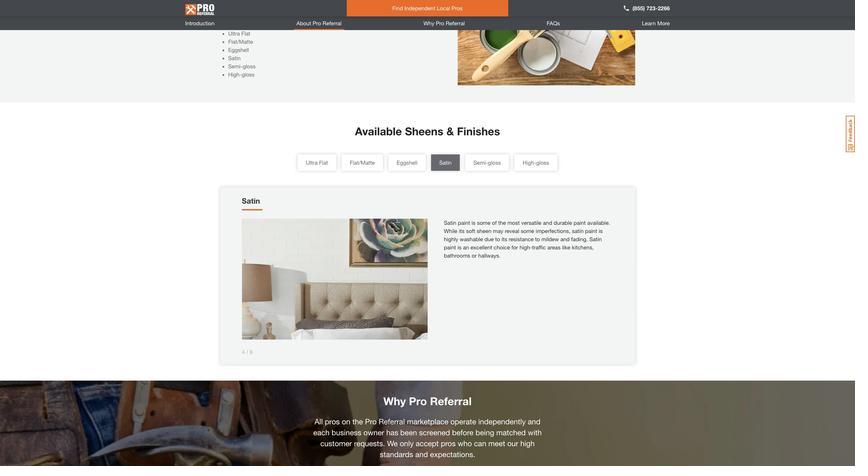 Task type: describe. For each thing, give the bounding box(es) containing it.
reveal
[[505, 228, 520, 234]]

1 vertical spatial is
[[599, 228, 603, 234]]

&
[[447, 125, 454, 138]]

hallways.
[[479, 252, 501, 259]]

mildew
[[542, 236, 560, 242]]

excellent
[[471, 244, 493, 250]]

imperfections,
[[536, 228, 571, 234]]

all pros on the pro referral marketplace operate independently and each business owner has been screened before being matched with customer requests. we only accept pros who can meet our high standards and expectations.
[[314, 417, 542, 459]]

choice
[[494, 244, 511, 250]]

learn
[[643, 20, 656, 26]]

high-gloss
[[523, 159, 550, 166]]

/
[[247, 349, 248, 355]]

sheen inside the our pros can paint your interior any color you can imagine, and in a variety of sheen options, including: ultra flat flat/matte eggshell satin semi-gloss high-gloss
[[410, 14, 424, 20]]

4 / 6
[[242, 349, 253, 355]]

requests.
[[354, 439, 385, 448]]

versatile
[[522, 219, 542, 226]]

2 to from the left
[[536, 236, 541, 242]]

eggshell button
[[389, 154, 426, 171]]

4
[[242, 349, 245, 355]]

eggshell inside button
[[397, 159, 418, 166]]

1 horizontal spatial its
[[502, 236, 508, 242]]

(855) 723-2266 link
[[624, 4, 671, 12]]

and inside the our pros can paint your interior any color you can imagine, and in a variety of sheen options, including: ultra flat flat/matte eggshell satin semi-gloss high-gloss
[[365, 14, 374, 20]]

can inside all pros on the pro referral marketplace operate independently and each business owner has been screened before being matched with customer requests. we only accept pros who can meet our high standards and expectations.
[[475, 439, 487, 448]]

due
[[485, 236, 494, 242]]

semi- inside button
[[474, 159, 488, 166]]

local
[[437, 5, 451, 11]]

may
[[493, 228, 504, 234]]

satin button
[[431, 154, 460, 171]]

resistance
[[509, 236, 534, 242]]

kitchens,
[[572, 244, 594, 250]]

durable
[[554, 219, 573, 226]]

we
[[388, 439, 398, 448]]

and down accept
[[416, 450, 428, 459]]

has
[[387, 428, 399, 437]]

2266
[[658, 5, 671, 11]]

high-gloss button
[[515, 154, 558, 171]]

pro left you
[[313, 20, 321, 26]]

flat/matte button
[[342, 154, 383, 171]]

semi- inside the our pros can paint your interior any color you can imagine, and in a variety of sheen options, including: ultra flat flat/matte eggshell satin semi-gloss high-gloss
[[228, 63, 243, 69]]

flat/matte inside the our pros can paint your interior any color you can imagine, and in a variety of sheen options, including: ultra flat flat/matte eggshell satin semi-gloss high-gloss
[[228, 38, 253, 45]]

referral up operate
[[430, 395, 472, 408]]

your
[[267, 14, 278, 20]]

1 horizontal spatial can
[[332, 14, 341, 20]]

referral right color
[[323, 20, 342, 26]]

referral down the pros at right top
[[446, 20, 465, 26]]

high-
[[520, 244, 533, 250]]

paint up soft at right
[[458, 219, 471, 226]]

for
[[512, 244, 519, 250]]

available sheens & finishes
[[355, 125, 501, 138]]

options,
[[220, 22, 240, 28]]

available
[[355, 125, 402, 138]]

customer
[[321, 439, 352, 448]]

highly
[[444, 236, 459, 242]]

ultra flat
[[306, 159, 328, 166]]

pros
[[452, 5, 463, 11]]

finishes
[[457, 125, 501, 138]]

including:
[[241, 22, 265, 28]]

any
[[298, 14, 307, 20]]

bathrooms
[[444, 252, 471, 259]]

all
[[315, 417, 323, 426]]

operate
[[451, 417, 477, 426]]

marketplace
[[407, 417, 449, 426]]

referral inside all pros on the pro referral marketplace operate independently and each business owner has been screened before being matched with customer requests. we only accept pros who can meet our high standards and expectations.
[[379, 417, 405, 426]]

find independent local pros button
[[347, 0, 509, 16]]

ultra inside button
[[306, 159, 318, 166]]

semi-gloss
[[474, 159, 501, 166]]

in
[[376, 14, 380, 20]]

color
[[308, 14, 320, 20]]

faqs
[[547, 20, 561, 26]]

pro inside all pros on the pro referral marketplace operate independently and each business owner has been screened before being matched with customer requests. we only accept pros who can meet our high standards and expectations.
[[365, 417, 377, 426]]

you
[[322, 14, 331, 20]]

while
[[444, 228, 458, 234]]

on
[[342, 417, 351, 426]]

more
[[658, 20, 671, 26]]

business
[[332, 428, 362, 437]]

satin
[[573, 228, 584, 234]]

only
[[400, 439, 414, 448]]

independently
[[479, 417, 526, 426]]

satin paint is some of the most versatile and durable paint available. while its soft sheen may reveal some imperfections, satin paint is highly washable due to its resistance to mildew and fading. satin paint is an excellent choice for high-traffic areas like kitchens, bathrooms or hallways.
[[444, 219, 611, 259]]

or
[[472, 252, 477, 259]]



Task type: vqa. For each thing, say whether or not it's contained in the screenshot.
Eggshell inside the Our pros can paint your interior any color you can imagine, and in a variety of sheen options, including: Ultra Flat Flat/Matte Eggshell Satin Semi-gloss High-gloss
yes



Task type: locate. For each thing, give the bounding box(es) containing it.
referral up the has
[[379, 417, 405, 426]]

sheen up due
[[477, 228, 492, 234]]

0 vertical spatial ultra
[[228, 30, 240, 37]]

to down may on the right
[[496, 236, 501, 242]]

can down the being
[[475, 439, 487, 448]]

soft
[[467, 228, 476, 234]]

1 horizontal spatial flat/matte
[[350, 159, 375, 166]]

most
[[508, 219, 520, 226]]

ultra
[[228, 30, 240, 37], [306, 159, 318, 166]]

1 horizontal spatial semi-
[[474, 159, 488, 166]]

1 horizontal spatial some
[[521, 228, 535, 234]]

0 horizontal spatial can
[[243, 14, 252, 20]]

0 vertical spatial high-
[[228, 71, 242, 78]]

been
[[401, 428, 417, 437]]

is
[[472, 219, 476, 226], [599, 228, 603, 234], [458, 244, 462, 250]]

1 horizontal spatial sheen
[[477, 228, 492, 234]]

pros up expectations.
[[441, 439, 456, 448]]

1 vertical spatial why
[[384, 395, 406, 408]]

1 vertical spatial flat
[[319, 159, 328, 166]]

0 vertical spatial its
[[459, 228, 465, 234]]

1 horizontal spatial flat
[[319, 159, 328, 166]]

0 horizontal spatial flat
[[242, 30, 251, 37]]

0 horizontal spatial of
[[404, 14, 408, 20]]

paint up satin
[[574, 219, 586, 226]]

our
[[508, 439, 519, 448]]

flat inside the our pros can paint your interior any color you can imagine, and in a variety of sheen options, including: ultra flat flat/matte eggshell satin semi-gloss high-gloss
[[242, 30, 251, 37]]

owner
[[364, 428, 385, 437]]

1 vertical spatial its
[[502, 236, 508, 242]]

white satin painted brick wall in a bedroom image
[[242, 219, 428, 340]]

0 horizontal spatial semi-
[[228, 63, 243, 69]]

flat
[[242, 30, 251, 37], [319, 159, 328, 166]]

1 horizontal spatial of
[[492, 219, 497, 226]]

accept
[[416, 439, 439, 448]]

flat inside button
[[319, 159, 328, 166]]

and left in
[[365, 14, 374, 20]]

before
[[453, 428, 474, 437]]

and up like
[[561, 236, 570, 242]]

why pro referral down local on the right of page
[[424, 20, 465, 26]]

ultra inside the our pros can paint your interior any color you can imagine, and in a variety of sheen options, including: ultra flat flat/matte eggshell satin semi-gloss high-gloss
[[228, 30, 240, 37]]

satin inside the our pros can paint your interior any color you can imagine, and in a variety of sheen options, including: ultra flat flat/matte eggshell satin semi-gloss high-gloss
[[228, 55, 241, 61]]

independent
[[405, 5, 436, 11]]

1 vertical spatial of
[[492, 219, 497, 226]]

1 vertical spatial flat/matte
[[350, 159, 375, 166]]

1 horizontal spatial why
[[424, 20, 435, 26]]

is left an
[[458, 244, 462, 250]]

learn more
[[643, 20, 671, 26]]

0 horizontal spatial the
[[353, 417, 363, 426]]

and up with
[[528, 417, 541, 426]]

the inside all pros on the pro referral marketplace operate independently and each business owner has been screened before being matched with customer requests. we only accept pros who can meet our high standards and expectations.
[[353, 417, 363, 426]]

(855) 723-2266
[[633, 5, 671, 11]]

high
[[521, 439, 535, 448]]

high-
[[228, 71, 242, 78], [523, 159, 537, 166]]

traffic
[[533, 244, 546, 250]]

and up the imperfections, at the right
[[544, 219, 553, 226]]

feedback link image
[[847, 115, 856, 152]]

0 vertical spatial why
[[424, 20, 435, 26]]

pro referral logo image
[[185, 1, 214, 18]]

0 vertical spatial flat
[[242, 30, 251, 37]]

meet
[[489, 439, 506, 448]]

0 horizontal spatial sheen
[[410, 14, 424, 20]]

1 vertical spatial pros
[[325, 417, 340, 426]]

satin
[[228, 55, 241, 61], [440, 159, 452, 166], [242, 196, 260, 205], [444, 219, 457, 226], [590, 236, 602, 242]]

paint up including:
[[254, 14, 266, 20]]

introduction
[[185, 20, 215, 26]]

1 to from the left
[[496, 236, 501, 242]]

can up including:
[[243, 14, 252, 20]]

0 horizontal spatial is
[[458, 244, 462, 250]]

0 horizontal spatial some
[[477, 219, 491, 226]]

2 vertical spatial is
[[458, 244, 462, 250]]

sheen inside "satin paint is some of the most versatile and durable paint available. while its soft sheen may reveal some imperfections, satin paint is highly washable due to its resistance to mildew and fading. satin paint is an excellent choice for high-traffic areas like kitchens, bathrooms or hallways."
[[477, 228, 492, 234]]

high- inside the our pros can paint your interior any color you can imagine, and in a variety of sheen options, including: ultra flat flat/matte eggshell satin semi-gloss high-gloss
[[228, 71, 242, 78]]

is up soft at right
[[472, 219, 476, 226]]

paint inside the our pros can paint your interior any color you can imagine, and in a variety of sheen options, including: ultra flat flat/matte eggshell satin semi-gloss high-gloss
[[254, 14, 266, 20]]

the inside "satin paint is some of the most versatile and durable paint available. while its soft sheen may reveal some imperfections, satin paint is highly washable due to its resistance to mildew and fading. satin paint is an excellent choice for high-traffic areas like kitchens, bathrooms or hallways."
[[499, 219, 506, 226]]

of up may on the right
[[492, 219, 497, 226]]

1 vertical spatial sheen
[[477, 228, 492, 234]]

matched
[[497, 428, 526, 437]]

flat/matte inside flat/matte button
[[350, 159, 375, 166]]

pros for all
[[325, 417, 340, 426]]

of inside "satin paint is some of the most versatile and durable paint available. while its soft sheen may reveal some imperfections, satin paint is highly washable due to its resistance to mildew and fading. satin paint is an excellent choice for high-traffic areas like kitchens, bathrooms or hallways."
[[492, 219, 497, 226]]

0 horizontal spatial its
[[459, 228, 465, 234]]

why pro referral
[[424, 20, 465, 26], [384, 395, 472, 408]]

why up the has
[[384, 395, 406, 408]]

1 horizontal spatial ultra
[[306, 159, 318, 166]]

2 horizontal spatial can
[[475, 439, 487, 448]]

pros right all
[[325, 417, 340, 426]]

semi-gloss button
[[466, 154, 510, 171]]

with
[[528, 428, 542, 437]]

washable
[[460, 236, 483, 242]]

fading.
[[572, 236, 588, 242]]

why pro referral up marketplace at the bottom
[[384, 395, 472, 408]]

0 horizontal spatial high-
[[228, 71, 242, 78]]

1 horizontal spatial to
[[536, 236, 541, 242]]

paint down 'available.'
[[586, 228, 598, 234]]

1 horizontal spatial high-
[[523, 159, 537, 166]]

1 horizontal spatial is
[[472, 219, 476, 226]]

0 horizontal spatial to
[[496, 236, 501, 242]]

like
[[563, 244, 571, 250]]

some up due
[[477, 219, 491, 226]]

interior
[[279, 14, 296, 20]]

0 vertical spatial is
[[472, 219, 476, 226]]

an
[[464, 244, 470, 250]]

some down versatile
[[521, 228, 535, 234]]

our
[[220, 14, 229, 20]]

sheen down independent
[[410, 14, 424, 20]]

1 vertical spatial semi-
[[474, 159, 488, 166]]

pro up marketplace at the bottom
[[409, 395, 427, 408]]

of right "variety"
[[404, 14, 408, 20]]

is down 'available.'
[[599, 228, 603, 234]]

0 vertical spatial eggshell
[[228, 46, 249, 53]]

to up traffic
[[536, 236, 541, 242]]

pros for our
[[231, 14, 242, 20]]

0 vertical spatial the
[[499, 219, 506, 226]]

being
[[476, 428, 495, 437]]

gloss inside button
[[537, 159, 550, 166]]

screened
[[420, 428, 450, 437]]

imagine,
[[343, 14, 363, 20]]

0 horizontal spatial pros
[[231, 14, 242, 20]]

areas
[[548, 244, 561, 250]]

some
[[477, 219, 491, 226], [521, 228, 535, 234]]

6
[[250, 349, 253, 355]]

find independent local pros
[[393, 5, 463, 11]]

of
[[404, 14, 408, 20], [492, 219, 497, 226]]

its left soft at right
[[459, 228, 465, 234]]

0 horizontal spatial why
[[384, 395, 406, 408]]

2 vertical spatial pros
[[441, 439, 456, 448]]

pro up owner
[[365, 417, 377, 426]]

0 vertical spatial some
[[477, 219, 491, 226]]

1 vertical spatial some
[[521, 228, 535, 234]]

and
[[365, 14, 374, 20], [544, 219, 553, 226], [561, 236, 570, 242], [528, 417, 541, 426], [416, 450, 428, 459]]

1 horizontal spatial the
[[499, 219, 506, 226]]

(855)
[[633, 5, 646, 11]]

a
[[381, 14, 384, 20]]

can right you
[[332, 14, 341, 20]]

gloss inside button
[[488, 159, 501, 166]]

723-
[[647, 5, 658, 11]]

standards
[[380, 450, 414, 459]]

0 vertical spatial pros
[[231, 14, 242, 20]]

0 vertical spatial why pro referral
[[424, 20, 465, 26]]

flat/matte
[[228, 38, 253, 45], [350, 159, 375, 166]]

to
[[496, 236, 501, 242], [536, 236, 541, 242]]

paint samples, paint brush, and level tool image
[[458, 0, 636, 86]]

0 horizontal spatial ultra
[[228, 30, 240, 37]]

sheens
[[405, 125, 444, 138]]

expectations.
[[430, 450, 476, 459]]

1 vertical spatial eggshell
[[397, 159, 418, 166]]

1 vertical spatial high-
[[523, 159, 537, 166]]

why
[[424, 20, 435, 26], [384, 395, 406, 408]]

its
[[459, 228, 465, 234], [502, 236, 508, 242]]

who
[[458, 439, 472, 448]]

paint
[[254, 14, 266, 20], [458, 219, 471, 226], [574, 219, 586, 226], [586, 228, 598, 234], [444, 244, 457, 250]]

pros up options,
[[231, 14, 242, 20]]

0 vertical spatial flat/matte
[[228, 38, 253, 45]]

why down find independent local pros button
[[424, 20, 435, 26]]

available.
[[588, 219, 611, 226]]

can
[[243, 14, 252, 20], [332, 14, 341, 20], [475, 439, 487, 448]]

find
[[393, 5, 403, 11]]

ultra flat button
[[298, 154, 337, 171]]

gloss
[[243, 63, 256, 69], [242, 71, 255, 78], [488, 159, 501, 166], [537, 159, 550, 166]]

pro down local on the right of page
[[436, 20, 445, 26]]

0 horizontal spatial flat/matte
[[228, 38, 253, 45]]

pros inside the our pros can paint your interior any color you can imagine, and in a variety of sheen options, including: ultra flat flat/matte eggshell satin semi-gloss high-gloss
[[231, 14, 242, 20]]

eggshell inside the our pros can paint your interior any color you can imagine, and in a variety of sheen options, including: ultra flat flat/matte eggshell satin semi-gloss high-gloss
[[228, 46, 249, 53]]

1 horizontal spatial pros
[[325, 417, 340, 426]]

1 vertical spatial why pro referral
[[384, 395, 472, 408]]

the right on
[[353, 417, 363, 426]]

0 vertical spatial semi-
[[228, 63, 243, 69]]

0 vertical spatial sheen
[[410, 14, 424, 20]]

our pros can paint your interior any color you can imagine, and in a variety of sheen options, including: ultra flat flat/matte eggshell satin semi-gloss high-gloss
[[220, 14, 424, 78]]

each
[[314, 428, 330, 437]]

the
[[499, 219, 506, 226], [353, 417, 363, 426]]

about pro referral
[[297, 20, 342, 26]]

of inside the our pros can paint your interior any color you can imagine, and in a variety of sheen options, including: ultra flat flat/matte eggshell satin semi-gloss high-gloss
[[404, 14, 408, 20]]

0 horizontal spatial eggshell
[[228, 46, 249, 53]]

1 horizontal spatial eggshell
[[397, 159, 418, 166]]

satin inside button
[[440, 159, 452, 166]]

0 vertical spatial of
[[404, 14, 408, 20]]

1 vertical spatial the
[[353, 417, 363, 426]]

2 horizontal spatial is
[[599, 228, 603, 234]]

paint down highly
[[444, 244, 457, 250]]

variety
[[386, 14, 402, 20]]

the up may on the right
[[499, 219, 506, 226]]

1 vertical spatial ultra
[[306, 159, 318, 166]]

2 horizontal spatial pros
[[441, 439, 456, 448]]

about
[[297, 20, 311, 26]]

high- inside button
[[523, 159, 537, 166]]

its up choice
[[502, 236, 508, 242]]



